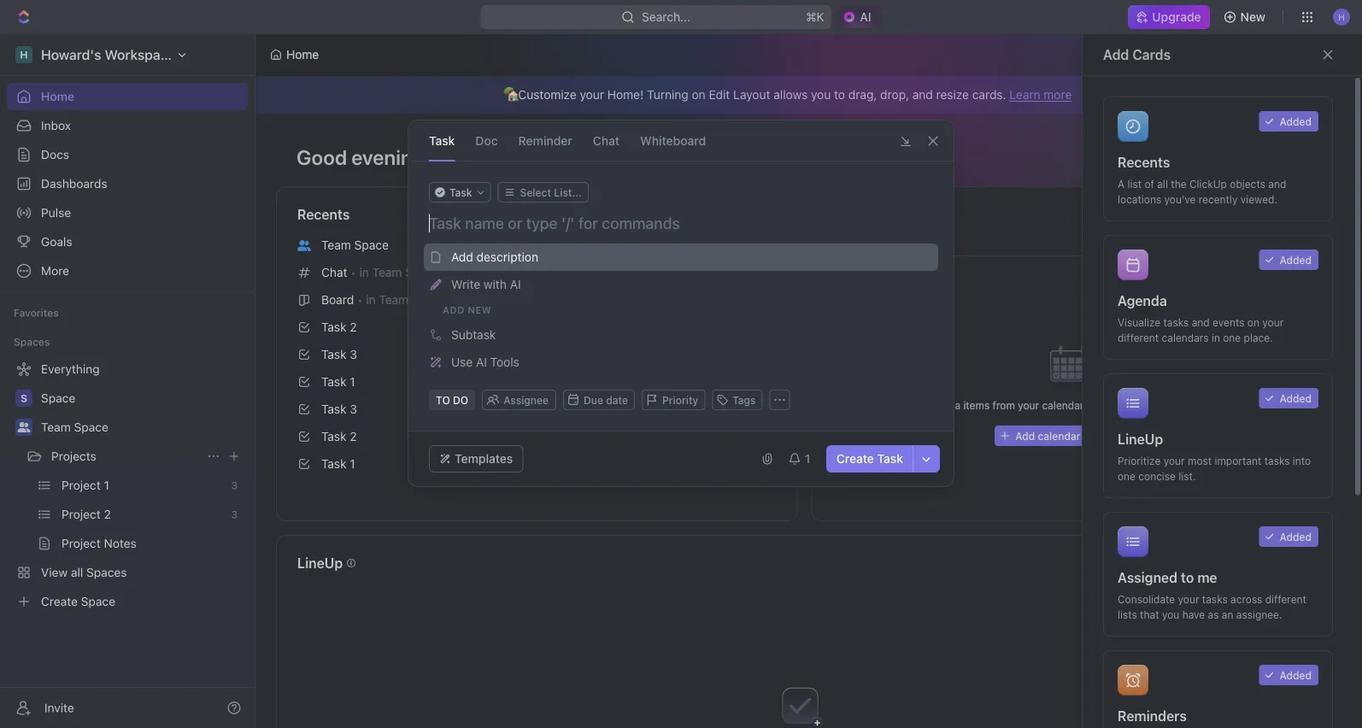 Task type: describe. For each thing, give the bounding box(es) containing it.
dialog containing task
[[408, 120, 955, 487]]

whiteboard button
[[640, 121, 706, 161]]

upgrade link
[[1128, 5, 1210, 29]]

in for board
[[366, 293, 376, 307]]

2 for task 2
[[350, 320, 357, 334]]

task button
[[429, 121, 455, 161]]

write with ai button
[[424, 271, 938, 298]]

search...
[[642, 10, 691, 24]]

tools
[[490, 355, 519, 369]]

task 2
[[321, 320, 357, 334]]

invite
[[44, 701, 74, 715]]

add for add new
[[443, 304, 465, 315]]

tree inside the 'sidebar' navigation
[[7, 356, 248, 615]]

add cards
[[1103, 47, 1171, 63]]

layout
[[733, 88, 770, 102]]

and inside recents a list of all the clickup objects and locations you've recently viewed.
[[1269, 178, 1286, 190]]

to do
[[436, 394, 468, 406]]

concise
[[1139, 470, 1176, 482]]

board
[[321, 293, 354, 307]]

customize
[[518, 88, 577, 102]]

in inside agenda visualize tasks and events on your different calendars in one place.
[[1212, 332, 1220, 344]]

added for list
[[1280, 115, 1312, 127]]

today button
[[1251, 232, 1295, 252]]

task up task 1
[[321, 347, 347, 362]]

due date
[[584, 394, 628, 406]]

list
[[1128, 178, 1142, 190]]

learn more link
[[1010, 88, 1072, 102]]

3 for second task 3 link from the top
[[350, 402, 357, 416]]

‎task 1
[[321, 457, 355, 471]]

priority button
[[642, 390, 705, 410]]

new
[[468, 304, 492, 315]]

create
[[837, 452, 874, 466]]

docs
[[41, 147, 69, 162]]

task down board
[[321, 320, 347, 334]]

alert containing 🏡 customize your home! turning on edit layout allows you to drag, drop, and resize cards.
[[256, 76, 1354, 114]]

today
[[1258, 236, 1288, 248]]

add for add calendar integrations
[[1015, 430, 1035, 442]]

on for 🏡
[[692, 88, 706, 102]]

all
[[1157, 178, 1168, 190]]

priority button
[[642, 390, 705, 410]]

list.
[[1179, 470, 1196, 482]]

team up board • in team space at the top left of page
[[372, 265, 402, 279]]

added for tasks
[[1280, 254, 1312, 266]]

of
[[1145, 178, 1154, 190]]

learn
[[1010, 88, 1041, 102]]

chat for chat
[[593, 133, 620, 147]]

select
[[520, 186, 551, 198]]

⌘k
[[806, 10, 825, 24]]

board • in team space
[[321, 293, 446, 307]]

chat button
[[593, 121, 620, 161]]

you've
[[1164, 193, 1196, 205]]

1 button
[[781, 445, 819, 473]]

added button for your
[[1259, 388, 1319, 409]]

0 vertical spatial edit
[[1135, 47, 1157, 62]]

create task
[[837, 452, 903, 466]]

to inside dropdown button
[[436, 394, 450, 406]]

• for chat
[[351, 266, 356, 279]]

objects
[[1230, 178, 1266, 190]]

recently
[[1199, 193, 1238, 205]]

chat for chat • in team space
[[321, 265, 347, 279]]

the
[[1171, 178, 1187, 190]]

drag,
[[848, 88, 877, 102]]

reminder
[[518, 133, 572, 147]]

add calendar integrations
[[1015, 430, 1143, 442]]

0 vertical spatial you
[[811, 88, 831, 102]]

add for add cards
[[1103, 47, 1129, 63]]

events
[[1213, 316, 1245, 328]]

sidebar navigation
[[0, 34, 256, 728]]

reminders
[[1118, 708, 1187, 724]]

whiteboard
[[640, 133, 706, 147]]

space up chat • in team space
[[354, 238, 389, 252]]

use
[[451, 355, 473, 369]]

recents a list of all the clickup objects and locations you've recently viewed.
[[1118, 154, 1286, 205]]

task 3 for second task 3 link from the bottom of the page
[[321, 347, 357, 362]]

upgrade
[[1152, 10, 1201, 24]]

space inside the 'sidebar' navigation
[[74, 420, 108, 434]]

tags
[[733, 394, 756, 406]]

due
[[584, 394, 603, 406]]

calendars inside agenda visualize tasks and events on your different calendars in one place.
[[1162, 332, 1209, 344]]

add description button
[[424, 244, 938, 271]]

5 added button from the top
[[1259, 665, 1319, 685]]

1 horizontal spatial team space link
[[291, 232, 783, 259]]

Task name or type '/' for commands text field
[[429, 213, 937, 233]]

manage cards
[[1255, 47, 1337, 62]]

layout:
[[1160, 47, 1200, 62]]

templates
[[455, 452, 513, 466]]

ai inside write with ai button
[[510, 277, 521, 291]]

favorites
[[14, 307, 59, 319]]

projects link
[[51, 443, 200, 470]]

agenda image
[[1118, 250, 1149, 280]]

team inside the 'sidebar' navigation
[[41, 420, 71, 434]]

into
[[1293, 455, 1311, 467]]

items
[[963, 399, 990, 411]]

lineup for lineup
[[297, 555, 343, 571]]

as
[[1208, 608, 1219, 620]]

task 3 for second task 3 link from the top
[[321, 402, 357, 416]]

recents for recents
[[297, 206, 350, 223]]

pencil image
[[430, 279, 442, 290]]

tags button
[[712, 390, 763, 410]]

docs link
[[7, 141, 248, 168]]

use ai tools button
[[424, 349, 938, 376]]

create task button
[[826, 445, 914, 473]]

added button for me
[[1259, 526, 1319, 547]]

an
[[1222, 608, 1234, 620]]

in for chat
[[359, 265, 369, 279]]

5 added from the top
[[1280, 669, 1312, 681]]

add for add description
[[451, 250, 473, 264]]

1 horizontal spatial home
[[286, 47, 319, 62]]

viewed.
[[1241, 193, 1278, 205]]

home link
[[7, 83, 248, 110]]

1 button
[[781, 445, 819, 473]]

team right user group icon
[[321, 238, 351, 252]]

resize
[[936, 88, 969, 102]]

show
[[1111, 399, 1136, 411]]

tasks inside agenda visualize tasks and events on your different calendars in one place.
[[1164, 316, 1189, 328]]

task button
[[429, 182, 491, 203]]

cards.
[[972, 88, 1006, 102]]

subtask
[[451, 328, 496, 342]]

agenda items from your calendars will show here.
[[924, 399, 1166, 411]]

lineup for lineup prioritize your most important tasks into one concise list.
[[1118, 431, 1163, 447]]

added button for list
[[1259, 111, 1319, 132]]

will
[[1092, 399, 1108, 411]]

edit layout:
[[1135, 47, 1200, 62]]

task inside dropdown button
[[450, 186, 472, 198]]



Task type: vqa. For each thing, say whether or not it's contained in the screenshot.
Overview
no



Task type: locate. For each thing, give the bounding box(es) containing it.
1 vertical spatial team space link
[[41, 414, 244, 441]]

2 task 3 link from the top
[[291, 396, 783, 423]]

0 vertical spatial calendars
[[1162, 332, 1209, 344]]

3 for second task 3 link from the bottom of the page
[[350, 347, 357, 362]]

2 for ‎task 2
[[350, 429, 357, 444]]

your inside lineup prioritize your most important tasks into one concise list.
[[1164, 455, 1185, 467]]

on up place.
[[1248, 316, 1260, 328]]

ai right with
[[510, 277, 521, 291]]

to left me
[[1181, 570, 1194, 586]]

here.
[[1139, 399, 1163, 411]]

agenda inside agenda visualize tasks and events on your different calendars in one place.
[[1118, 293, 1167, 309]]

chat down home!
[[593, 133, 620, 147]]

0 horizontal spatial on
[[692, 88, 706, 102]]

your up 'list.'
[[1164, 455, 1185, 467]]

1 horizontal spatial recents
[[1118, 154, 1170, 170]]

2 added button from the top
[[1259, 250, 1319, 270]]

added down today
[[1280, 254, 1312, 266]]

team space link inside the 'sidebar' navigation
[[41, 414, 244, 441]]

1 horizontal spatial lineup
[[1118, 431, 1163, 447]]

0 vertical spatial ai
[[510, 277, 521, 291]]

cards down upgrade link
[[1133, 47, 1171, 63]]

1 horizontal spatial chat
[[593, 133, 620, 147]]

2 3 from the top
[[350, 402, 357, 416]]

0 vertical spatial 2
[[350, 320, 357, 334]]

manage cards button
[[1245, 41, 1347, 68]]

2 up "‎task 1"
[[350, 429, 357, 444]]

added down into
[[1280, 531, 1312, 543]]

added down assignee.
[[1280, 669, 1312, 681]]

0 vertical spatial one
[[1223, 332, 1241, 344]]

goals link
[[7, 228, 248, 256]]

home inside home link
[[41, 89, 74, 103]]

agenda up 'visualize'
[[1118, 293, 1167, 309]]

to left do
[[436, 394, 450, 406]]

in down chat • in team space
[[366, 293, 376, 307]]

different for tasks
[[1118, 332, 1159, 344]]

task up ‎task 2
[[321, 375, 347, 389]]

agenda left items in the bottom right of the page
[[924, 399, 961, 411]]

1 task 3 from the top
[[321, 347, 357, 362]]

0 vertical spatial •
[[351, 266, 356, 279]]

0 horizontal spatial home
[[41, 89, 74, 103]]

1 vertical spatial tasks
[[1265, 455, 1290, 467]]

me
[[1198, 570, 1218, 586]]

task inside button
[[877, 452, 903, 466]]

do
[[453, 394, 468, 406]]

0 vertical spatial different
[[1118, 332, 1159, 344]]

0 vertical spatial ‎task
[[321, 429, 347, 444]]

1 vertical spatial chat
[[321, 265, 347, 279]]

0 horizontal spatial different
[[1118, 332, 1159, 344]]

0 vertical spatial task 3 link
[[291, 341, 783, 368]]

0 horizontal spatial agenda
[[924, 399, 961, 411]]

dashboards link
[[7, 170, 248, 197]]

1 horizontal spatial different
[[1265, 593, 1307, 605]]

consolidate
[[1118, 593, 1175, 605]]

across
[[1231, 593, 1263, 605]]

added for me
[[1280, 531, 1312, 543]]

0 horizontal spatial cards
[[1133, 47, 1171, 63]]

add up write
[[451, 250, 473, 264]]

1 horizontal spatial ai
[[510, 277, 521, 291]]

1 vertical spatial •
[[357, 294, 363, 306]]

0 vertical spatial tasks
[[1164, 316, 1189, 328]]

1 ‎task from the top
[[321, 429, 347, 444]]

1 left create
[[805, 452, 811, 466]]

3 added button from the top
[[1259, 388, 1319, 409]]

1 vertical spatial agenda
[[924, 399, 961, 411]]

your inside assigned to me consolidate your tasks across different lists that you have as an assignee.
[[1178, 593, 1199, 605]]

1 horizontal spatial •
[[357, 294, 363, 306]]

tasks up as
[[1202, 593, 1228, 605]]

priority
[[662, 394, 698, 406]]

due date button
[[563, 390, 635, 410]]

home!
[[607, 88, 644, 102]]

1 inside ‎task 1 link
[[350, 457, 355, 471]]

use ai tools
[[451, 355, 519, 369]]

your left home!
[[580, 88, 604, 102]]

1 horizontal spatial edit
[[1135, 47, 1157, 62]]

cards right "manage"
[[1303, 47, 1337, 62]]

add left new
[[443, 304, 465, 315]]

🏡 customize your home! turning on edit layout allows you to drag, drop, and resize cards. learn more
[[503, 88, 1072, 102]]

added for your
[[1280, 392, 1312, 404]]

1 vertical spatial different
[[1265, 593, 1307, 605]]

3 down task 2
[[350, 347, 357, 362]]

calendar
[[1038, 430, 1081, 442]]

ai inside use ai tools button
[[476, 355, 487, 369]]

1 vertical spatial on
[[1248, 316, 1260, 328]]

2 down board
[[350, 320, 357, 334]]

tree
[[7, 356, 248, 615]]

‎task for ‎task 1
[[321, 457, 347, 471]]

space left write
[[405, 265, 440, 279]]

recents for recents a list of all the clickup objects and locations you've recently viewed.
[[1118, 154, 1170, 170]]

your inside agenda visualize tasks and events on your different calendars in one place.
[[1263, 316, 1284, 328]]

write with ai
[[451, 277, 521, 291]]

added
[[1280, 115, 1312, 127], [1280, 254, 1312, 266], [1280, 392, 1312, 404], [1280, 531, 1312, 543], [1280, 669, 1312, 681]]

2 vertical spatial and
[[1192, 316, 1210, 328]]

1 vertical spatial edit
[[709, 88, 730, 102]]

add calendar integrations button
[[995, 426, 1150, 446]]

calendars
[[1162, 332, 1209, 344], [1042, 399, 1089, 411]]

lineup prioritize your most important tasks into one concise list.
[[1118, 431, 1311, 482]]

1 horizontal spatial calendars
[[1162, 332, 1209, 344]]

on inside agenda visualize tasks and events on your different calendars in one place.
[[1248, 316, 1260, 328]]

2 horizontal spatial and
[[1269, 178, 1286, 190]]

add left edit layout: in the right top of the page
[[1103, 47, 1129, 63]]

prioritize
[[1118, 455, 1161, 467]]

drop,
[[880, 88, 909, 102]]

2 task 3 from the top
[[321, 402, 357, 416]]

1 vertical spatial calendars
[[1042, 399, 1089, 411]]

0 vertical spatial agenda
[[1118, 293, 1167, 309]]

recents up user group icon
[[297, 206, 350, 223]]

‎task 2
[[321, 429, 357, 444]]

new
[[1241, 10, 1266, 24]]

dashboards
[[41, 176, 107, 191]]

tasks right 'visualize'
[[1164, 316, 1189, 328]]

3
[[350, 347, 357, 362], [350, 402, 357, 416]]

lineup
[[1118, 431, 1163, 447], [297, 555, 343, 571]]

your up place.
[[1263, 316, 1284, 328]]

1 vertical spatial one
[[1118, 470, 1136, 482]]

team space link up 'projects' link at the left bottom
[[41, 414, 244, 441]]

added button down assignee.
[[1259, 665, 1319, 685]]

0 vertical spatial on
[[692, 88, 706, 102]]

user group image
[[297, 240, 311, 251]]

0 horizontal spatial recents
[[297, 206, 350, 223]]

chat up board
[[321, 265, 347, 279]]

your up have
[[1178, 593, 1199, 605]]

and left events
[[1192, 316, 1210, 328]]

added button up into
[[1259, 388, 1319, 409]]

task right create
[[877, 452, 903, 466]]

team space up chat • in team space
[[321, 238, 389, 252]]

0 horizontal spatial lineup
[[297, 555, 343, 571]]

1 vertical spatial task 3
[[321, 402, 357, 416]]

2 vertical spatial in
[[1212, 332, 1220, 344]]

select list... button
[[498, 182, 589, 203]]

tasks for assigned to me
[[1202, 593, 1228, 605]]

in up board • in team space at the top left of page
[[359, 265, 369, 279]]

one down events
[[1223, 332, 1241, 344]]

you right that in the bottom right of the page
[[1162, 608, 1180, 620]]

task 3 down task 2
[[321, 347, 357, 362]]

0 vertical spatial team space
[[321, 238, 389, 252]]

task 3 link up ‎task 1 link
[[291, 396, 783, 423]]

one inside agenda visualize tasks and events on your different calendars in one place.
[[1223, 332, 1241, 344]]

space up projects
[[74, 420, 108, 434]]

inbox
[[41, 118, 71, 132]]

1 horizontal spatial cards
[[1303, 47, 1337, 62]]

1 vertical spatial task 3 link
[[291, 396, 783, 423]]

• inside board • in team space
[[357, 294, 363, 306]]

in down events
[[1212, 332, 1220, 344]]

dialog
[[408, 120, 955, 487]]

reminder button
[[518, 121, 572, 161]]

0 horizontal spatial calendars
[[1042, 399, 1089, 411]]

team down chat • in team space
[[379, 293, 409, 307]]

0 horizontal spatial one
[[1118, 470, 1136, 482]]

1 down ‎task 2
[[350, 457, 355, 471]]

evening,
[[351, 145, 429, 169]]

0 horizontal spatial tasks
[[1164, 316, 1189, 328]]

2 vertical spatial tasks
[[1202, 593, 1228, 605]]

1 vertical spatial 3
[[350, 402, 357, 416]]

different inside agenda visualize tasks and events on your different calendars in one place.
[[1118, 332, 1159, 344]]

team space link down select
[[291, 232, 783, 259]]

you inside assigned to me consolidate your tasks across different lists that you have as an assignee.
[[1162, 608, 1180, 620]]

0 horizontal spatial team space link
[[41, 414, 244, 441]]

edit left the layout
[[709, 88, 730, 102]]

templates button
[[429, 445, 523, 473]]

tasks inside assigned to me consolidate your tasks across different lists that you have as an assignee.
[[1202, 593, 1228, 605]]

have
[[1183, 608, 1205, 620]]

0 vertical spatial lineup
[[1118, 431, 1163, 447]]

0 vertical spatial team space link
[[291, 232, 783, 259]]

add left calendar
[[1015, 430, 1035, 442]]

tasks inside lineup prioritize your most important tasks into one concise list.
[[1265, 455, 1290, 467]]

1 horizontal spatial one
[[1223, 332, 1241, 344]]

tasks left into
[[1265, 455, 1290, 467]]

0 vertical spatial recents
[[1118, 154, 1170, 170]]

• inside chat • in team space
[[351, 266, 356, 279]]

add
[[1103, 47, 1129, 63], [451, 250, 473, 264], [443, 304, 465, 315], [1015, 430, 1035, 442]]

task 1
[[321, 375, 355, 389]]

1 vertical spatial 2
[[350, 429, 357, 444]]

• right board
[[357, 294, 363, 306]]

task 3 link
[[291, 341, 783, 368], [291, 396, 783, 423]]

2 horizontal spatial tasks
[[1265, 455, 1290, 467]]

task 3 up ‎task 2
[[321, 402, 357, 416]]

different down 'visualize'
[[1118, 332, 1159, 344]]

one inside lineup prioritize your most important tasks into one concise list.
[[1118, 470, 1136, 482]]

to
[[834, 88, 845, 102], [436, 394, 450, 406], [1181, 570, 1194, 586]]

added up into
[[1280, 392, 1312, 404]]

1 horizontal spatial team space
[[321, 238, 389, 252]]

added button down today
[[1259, 250, 1319, 270]]

task down task 1
[[321, 402, 347, 416]]

0 horizontal spatial •
[[351, 266, 356, 279]]

1 horizontal spatial to
[[834, 88, 845, 102]]

🏡
[[503, 88, 515, 102]]

0 vertical spatial in
[[359, 265, 369, 279]]

1 horizontal spatial agenda
[[1118, 293, 1167, 309]]

2 vertical spatial to
[[1181, 570, 1194, 586]]

0 vertical spatial and
[[913, 88, 933, 102]]

that
[[1140, 608, 1159, 620]]

different up assignee.
[[1265, 593, 1307, 605]]

added button up "across"
[[1259, 526, 1319, 547]]

clickup
[[1190, 178, 1227, 190]]

0 vertical spatial chat
[[593, 133, 620, 147]]

projects
[[51, 449, 96, 463]]

1 vertical spatial recents
[[297, 206, 350, 223]]

‎task up "‎task 1"
[[321, 429, 347, 444]]

1 inside 1 button
[[805, 452, 811, 466]]

doc
[[476, 133, 498, 147]]

team space up projects
[[41, 420, 108, 434]]

1 horizontal spatial you
[[1162, 608, 1180, 620]]

added button down 'manage cards' "button"
[[1259, 111, 1319, 132]]

cards for add cards
[[1133, 47, 1171, 63]]

4 added from the top
[[1280, 531, 1312, 543]]

0 vertical spatial to
[[834, 88, 845, 102]]

2
[[350, 320, 357, 334], [350, 429, 357, 444]]

turning
[[647, 88, 689, 102]]

1 up ‎task 2
[[350, 375, 355, 389]]

different inside assigned to me consolidate your tasks across different lists that you have as an assignee.
[[1265, 593, 1307, 605]]

1 vertical spatial and
[[1269, 178, 1286, 190]]

tasks
[[1164, 316, 1189, 328], [1265, 455, 1290, 467], [1202, 593, 1228, 605]]

space down pencil image
[[412, 293, 446, 307]]

cards inside "button"
[[1303, 47, 1337, 62]]

1 for ‎task 1
[[350, 457, 355, 471]]

1 inside task 1 link
[[350, 375, 355, 389]]

lineup image
[[1118, 388, 1149, 419]]

your right from
[[1018, 399, 1039, 411]]

1 vertical spatial team space
[[41, 420, 108, 434]]

1 for task 1
[[350, 375, 355, 389]]

good
[[297, 145, 347, 169]]

and inside agenda visualize tasks and events on your different calendars in one place.
[[1192, 316, 1210, 328]]

3 added from the top
[[1280, 392, 1312, 404]]

3 up ‎task 2
[[350, 402, 357, 416]]

1 horizontal spatial on
[[1248, 316, 1260, 328]]

• for board
[[357, 294, 363, 306]]

2 2 from the top
[[350, 429, 357, 444]]

to left drag,
[[834, 88, 845, 102]]

lineup inside lineup prioritize your most important tasks into one concise list.
[[1118, 431, 1163, 447]]

‎task down ‎task 2
[[321, 457, 347, 471]]

assignee.
[[1237, 608, 1282, 620]]

different for me
[[1265, 593, 1307, 605]]

agenda for agenda visualize tasks and events on your different calendars in one place.
[[1118, 293, 1167, 309]]

recents
[[1118, 154, 1170, 170], [297, 206, 350, 223]]

1 vertical spatial you
[[1162, 608, 1180, 620]]

to inside assigned to me consolidate your tasks across different lists that you have as an assignee.
[[1181, 570, 1194, 586]]

one down prioritize
[[1118, 470, 1136, 482]]

your
[[580, 88, 604, 102], [1263, 316, 1284, 328], [1018, 399, 1039, 411], [1164, 455, 1185, 467], [1178, 593, 1199, 605]]

1 vertical spatial home
[[41, 89, 74, 103]]

1 task 3 link from the top
[[291, 341, 783, 368]]

‎task for ‎task 2
[[321, 429, 347, 444]]

team right user group image at the left
[[41, 420, 71, 434]]

howard
[[433, 145, 506, 169]]

more
[[1044, 88, 1072, 102]]

add new
[[443, 304, 492, 315]]

1 vertical spatial in
[[366, 293, 376, 307]]

0 horizontal spatial and
[[913, 88, 933, 102]]

assignee
[[503, 394, 549, 406]]

1 2 from the top
[[350, 320, 357, 334]]

assigned to me image
[[1118, 526, 1149, 557]]

1 added from the top
[[1280, 115, 1312, 127]]

and right drop,
[[913, 88, 933, 102]]

edit left layout:
[[1135, 47, 1157, 62]]

team space
[[321, 238, 389, 252], [41, 420, 108, 434]]

team space inside tree
[[41, 420, 108, 434]]

team space link
[[291, 232, 783, 259], [41, 414, 244, 441]]

agenda for agenda items from your calendars will show here.
[[924, 399, 961, 411]]

cards for manage cards
[[1303, 47, 1337, 62]]

assignee button
[[484, 393, 555, 407]]

• up board
[[351, 266, 356, 279]]

0 horizontal spatial edit
[[709, 88, 730, 102]]

0 horizontal spatial team space
[[41, 420, 108, 434]]

1 vertical spatial to
[[436, 394, 450, 406]]

1 horizontal spatial tasks
[[1202, 593, 1228, 605]]

1 vertical spatial lineup
[[297, 555, 343, 571]]

on for agenda
[[1248, 316, 1260, 328]]

1 vertical spatial ai
[[476, 355, 487, 369]]

0 horizontal spatial ai
[[476, 355, 487, 369]]

0 vertical spatial home
[[286, 47, 319, 62]]

1 horizontal spatial and
[[1192, 316, 1210, 328]]

inbox link
[[7, 112, 248, 139]]

1 3 from the top
[[350, 347, 357, 362]]

alert
[[256, 76, 1354, 114]]

subtask button
[[424, 321, 938, 349]]

0 horizontal spatial to
[[436, 394, 450, 406]]

team
[[321, 238, 351, 252], [372, 265, 402, 279], [379, 293, 409, 307], [41, 420, 71, 434]]

task left doc
[[429, 133, 455, 147]]

4 added button from the top
[[1259, 526, 1319, 547]]

added down 'manage cards' "button"
[[1280, 115, 1312, 127]]

ai right use
[[476, 355, 487, 369]]

task 3 link up assignee
[[291, 341, 783, 368]]

and up "viewed."
[[1269, 178, 1286, 190]]

recents inside recents a list of all the clickup objects and locations you've recently viewed.
[[1118, 154, 1170, 170]]

reminders image
[[1118, 665, 1149, 696]]

spaces
[[14, 336, 50, 348]]

2 added from the top
[[1280, 254, 1312, 266]]

1 added button from the top
[[1259, 111, 1319, 132]]

task 2 link
[[291, 314, 783, 341]]

tasks for lineup
[[1265, 455, 1290, 467]]

on right 'turning'
[[692, 88, 706, 102]]

2 ‎task from the top
[[321, 457, 347, 471]]

most
[[1188, 455, 1212, 467]]

2 horizontal spatial to
[[1181, 570, 1194, 586]]

0 vertical spatial task 3
[[321, 347, 357, 362]]

1 vertical spatial ‎task
[[321, 457, 347, 471]]

list...
[[554, 186, 582, 198]]

‎task 1 link
[[291, 450, 783, 478]]

allows
[[774, 88, 808, 102]]

calendars left place.
[[1162, 332, 1209, 344]]

chat • in team space
[[321, 265, 440, 279]]

from
[[993, 399, 1015, 411]]

tree containing team space
[[7, 356, 248, 615]]

user group image
[[18, 422, 30, 432]]

recents image
[[1118, 111, 1149, 142]]

manage
[[1255, 47, 1300, 62]]

added button for tasks
[[1259, 250, 1319, 270]]

recents up of
[[1118, 154, 1170, 170]]

you right allows
[[811, 88, 831, 102]]

calendars up calendar
[[1042, 399, 1089, 411]]

0 horizontal spatial you
[[811, 88, 831, 102]]

place.
[[1244, 332, 1273, 344]]

0 vertical spatial 3
[[350, 347, 357, 362]]

task down howard
[[450, 186, 472, 198]]

0 horizontal spatial chat
[[321, 265, 347, 279]]



